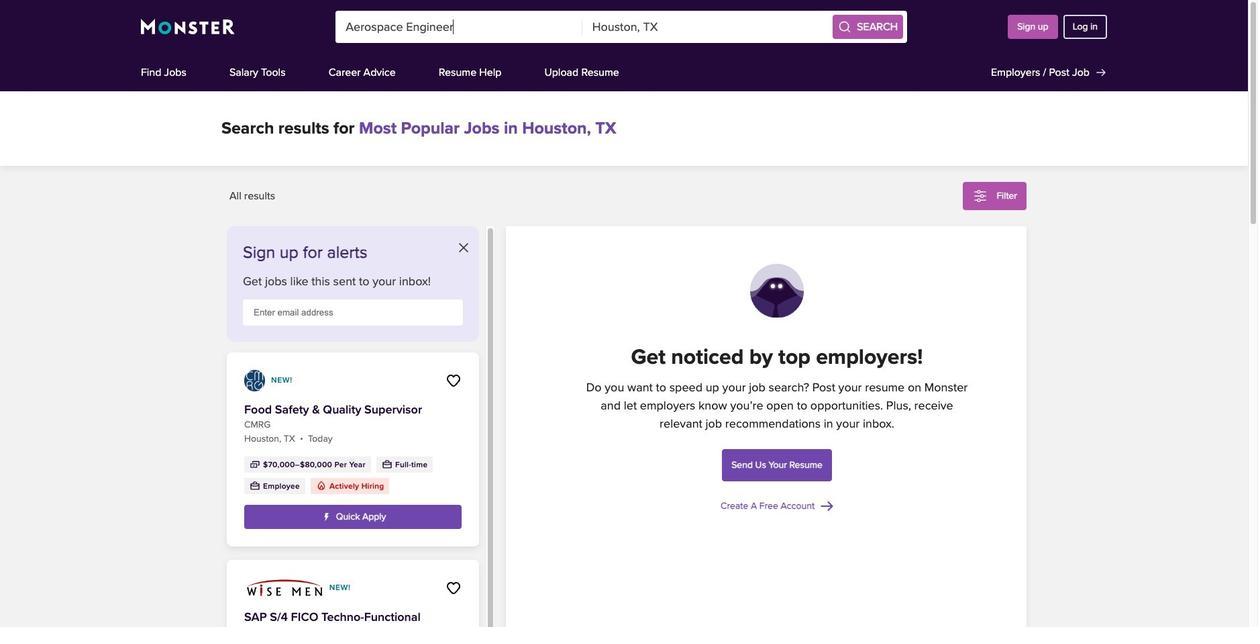 Task type: locate. For each thing, give the bounding box(es) containing it.
monster image
[[141, 19, 235, 35]]

filter image
[[973, 188, 989, 204]]

sap s/4 fico techno-functional consultant - houston, tx - hybrid - contract to hire at wise men consultants element
[[227, 560, 479, 627], [244, 610, 462, 627]]

save this job image inside food safety & quality supervisor at cmrg element
[[446, 373, 462, 389]]

2 save this job image from the top
[[446, 580, 462, 596]]

0 vertical spatial save this job image
[[446, 373, 462, 389]]

1 vertical spatial save this job image
[[446, 580, 462, 596]]

Enter location or "remote" search field
[[583, 11, 829, 43]]

save this job image
[[446, 373, 462, 389], [446, 580, 462, 596]]

1 save this job image from the top
[[446, 373, 462, 389]]



Task type: vqa. For each thing, say whether or not it's contained in the screenshot.
this
no



Task type: describe. For each thing, give the bounding box(es) containing it.
filter image
[[973, 188, 989, 204]]

close image
[[459, 243, 469, 252]]

save this job image for wise men consultants logo
[[446, 580, 462, 596]]

wise men consultants logo image
[[244, 577, 324, 599]]

cmrg logo image
[[244, 370, 265, 391]]

Search jobs, keywords, companies search field
[[336, 11, 583, 43]]

email address email field
[[243, 299, 463, 326]]

food safety & quality supervisor at cmrg element
[[227, 352, 479, 546]]

save this job image for cmrg logo
[[446, 373, 462, 389]]



